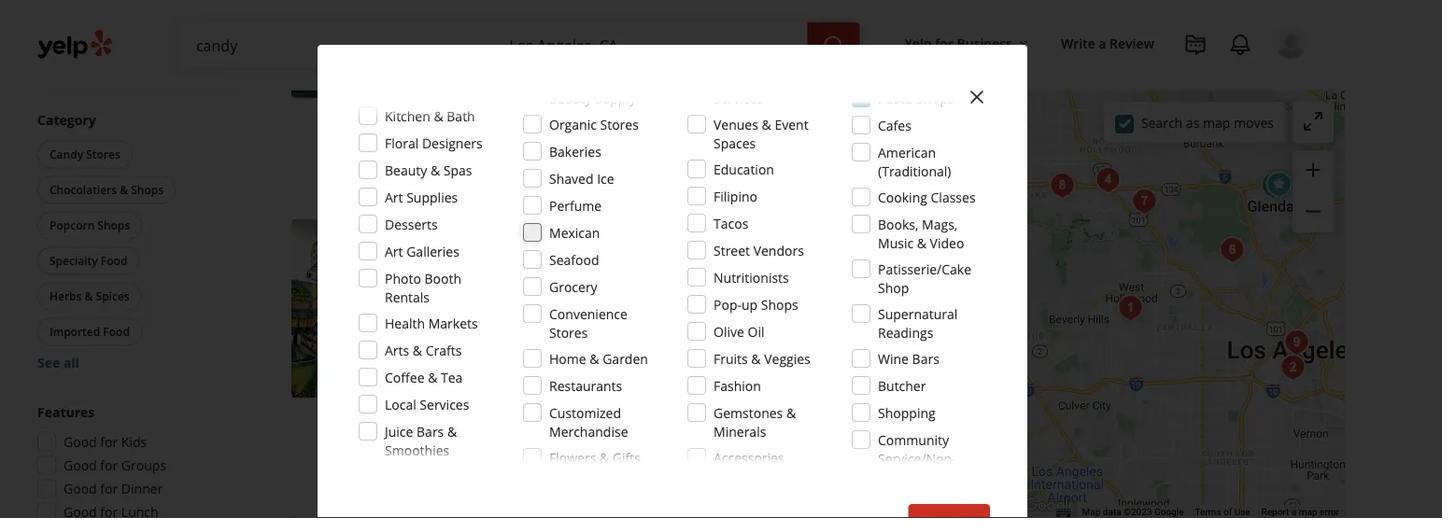 Task type: locate. For each thing, give the bounding box(es) containing it.
art for art supplies
[[385, 188, 403, 206]]

curbside pickup
[[667, 145, 754, 161], [667, 446, 754, 461]]

2 horizontal spatial in
[[726, 63, 737, 81]]

0 vertical spatial good
[[64, 433, 97, 451]]

health
[[385, 314, 425, 332]]

1 vertical spatial art
[[385, 242, 403, 260]]

2 curbside from the top
[[667, 446, 715, 461]]

open for open until 6:00 pm
[[493, 308, 528, 326]]

1 horizontal spatial of
[[1224, 507, 1232, 518]]

call
[[676, 100, 696, 118]]

view website link down shopping
[[821, 433, 955, 474]]

& right "arts"
[[413, 341, 422, 359]]

women-
[[511, 335, 563, 352]]

more link down mixing
[[744, 100, 779, 118]]

curbside pickup down minerals
[[667, 446, 754, 461]]

taffy
[[803, 382, 830, 400]]

0 horizontal spatial a
[[1099, 34, 1106, 52]]

0 vertical spatial beauty
[[549, 89, 592, 107]]

1 16 checkmark v2 image from the top
[[571, 145, 586, 160]]

food inside 'button'
[[101, 253, 127, 269]]

(traditional)
[[878, 162, 951, 180]]

curbside pickup for "our…"
[[667, 145, 754, 161]]

1 vertical spatial pickup
[[718, 446, 754, 461]]

None search field
[[181, 22, 864, 67]]

food for specialty food
[[101, 253, 127, 269]]

pickup down venues at top
[[718, 145, 754, 161]]

more link for candy
[[744, 100, 779, 118]]

0 vertical spatial until
[[531, 8, 558, 26]]

good for good for dinner
[[64, 480, 97, 498]]

a right report at bottom
[[1292, 507, 1297, 518]]

& inside venues & event spaces
[[762, 115, 771, 133]]

2 vertical spatial takeout
[[589, 446, 633, 461]]

info icon image
[[773, 35, 788, 50], [773, 35, 788, 50], [893, 335, 908, 350], [893, 335, 908, 350]]

operated up you
[[621, 335, 677, 352]]

slideshow element for "fun place to visit. you walk in and your just overwhelmed. luckily i didn't go in hungry lol. they have banana lady taffy and salt water taffy.... my favorite but i passed it by. we…"
[[291, 220, 470, 399]]

home
[[549, 350, 586, 368]]

2 horizontal spatial and
[[922, 82, 945, 100]]

group containing category
[[34, 111, 232, 372]]

projects image
[[1184, 34, 1207, 56]]

1 horizontal spatial bars
[[912, 350, 940, 368]]

expand map image
[[1302, 110, 1325, 133]]

0 vertical spatial curbside
[[667, 145, 715, 161]]

for up good for groups
[[100, 433, 118, 451]]

curbside
[[667, 145, 715, 161], [667, 446, 715, 461]]

and left "salt"
[[834, 382, 857, 400]]

1 horizontal spatial it
[[708, 401, 716, 419]]

zoom in image
[[1302, 159, 1325, 181]]

jack's candy image
[[1274, 349, 1312, 387]]

factory
[[558, 63, 603, 81]]

2 vertical spatial food
[[103, 324, 130, 340]]

report a map error link
[[1262, 507, 1339, 518]]

1 vertical spatial food
[[101, 253, 127, 269]]

16 checkmark v2 image
[[571, 145, 586, 160], [571, 445, 586, 460]]

a right write
[[1099, 34, 1106, 52]]

2 view website link from the top
[[821, 433, 955, 474]]

1 pickup from the top
[[718, 145, 754, 161]]

takeout down allowed
[[105, 61, 154, 78]]

map
[[1203, 114, 1230, 131], [1299, 507, 1317, 518]]

map for moves
[[1203, 114, 1230, 131]]

delivery down the chamoy
[[511, 145, 556, 161]]

1 vertical spatial bars
[[417, 423, 444, 440]]

in for mixing
[[726, 63, 737, 81]]

0 vertical spatial of
[[551, 82, 564, 100]]

0 horizontal spatial map
[[1203, 114, 1230, 131]]

2 view from the top
[[839, 443, 874, 464]]

use
[[1235, 507, 1250, 518]]

in inside "flavor factory candy prides it self in giving candy the perfect extra blend of flavor. whether that means mixing candy with spices, chili and chamoy or what we like to call "our…"
[[726, 63, 737, 81]]

report
[[1262, 507, 1289, 518]]

dinner
[[121, 480, 163, 498]]

1 open from the top
[[493, 8, 528, 26]]

& down lady
[[786, 404, 796, 422]]

& inside books, mags, music & video
[[917, 234, 927, 252]]

0 vertical spatial view website link
[[821, 133, 955, 174]]

0 horizontal spatial candy stores button
[[37, 141, 132, 169]]

2 previous image from the top
[[299, 298, 321, 320]]

and up have
[[699, 364, 722, 381]]

in
[[726, 63, 737, 81], [684, 364, 695, 381], [570, 382, 581, 400]]

1 curbside from the top
[[667, 145, 715, 161]]

pickup
[[718, 145, 754, 161], [718, 446, 754, 461]]

1 horizontal spatial beauty
[[549, 89, 592, 107]]

16 minority owned v2 image
[[700, 336, 715, 351]]

more link down lady
[[778, 401, 813, 419]]

& for coffee & tea
[[428, 368, 437, 386]]

1 vertical spatial a
[[1292, 507, 1297, 518]]

books, mags, music & video
[[878, 215, 964, 252]]

beauty down 'cosmetics'
[[549, 89, 592, 107]]

until up boutique
[[531, 8, 558, 26]]

open up 16 boutique v2 icon
[[493, 8, 528, 26]]

0 horizontal spatial it
[[690, 63, 698, 81]]

tuesday's sweet shoppe image
[[1214, 232, 1251, 269]]

1 vertical spatial good
[[64, 457, 97, 475]]

0 vertical spatial more
[[744, 100, 779, 118]]

it
[[690, 63, 698, 81], [708, 401, 716, 419]]

1 vertical spatial to
[[580, 364, 592, 381]]

owned up just
[[773, 335, 815, 352]]

0 vertical spatial it
[[690, 63, 698, 81]]

view
[[839, 143, 874, 164], [839, 443, 874, 464]]

chocolatiers & shops button
[[37, 176, 176, 204]]

1 vertical spatial slideshow element
[[291, 220, 470, 399]]

16 checkmark v2 image down merchandise
[[571, 445, 586, 460]]

1 vertical spatial more
[[778, 401, 813, 419]]

olive oil
[[714, 323, 765, 340]]

& inside "gemstones & minerals"
[[786, 404, 796, 422]]

& up supply at left
[[615, 71, 624, 88]]

operated
[[711, 34, 767, 52], [621, 335, 677, 352], [831, 335, 887, 352]]

website
[[878, 143, 937, 164], [878, 443, 937, 464]]

in up have
[[684, 364, 695, 381]]

smoothies
[[385, 441, 450, 459]]

good for dinner
[[64, 480, 163, 498]]

1 vertical spatial services
[[420, 396, 469, 413]]

0 horizontal spatial of
[[551, 82, 564, 100]]

1 vertical spatial beauty
[[385, 161, 427, 179]]

art
[[385, 188, 403, 206], [385, 242, 403, 260]]

it left by.
[[708, 401, 716, 419]]

business
[[957, 34, 1012, 52]]

whether
[[609, 82, 662, 100]]

0 vertical spatial view website
[[839, 143, 937, 164]]

& for home & garden
[[590, 350, 599, 368]]

until up women-
[[531, 308, 558, 326]]

0 vertical spatial food
[[714, 71, 744, 88]]

open down "candy stores" link
[[493, 308, 528, 326]]

and inside "flavor factory candy prides it self in giving candy the perfect extra blend of flavor. whether that means mixing candy with spices, chili and chamoy or what we like to call "our…"
[[922, 82, 945, 100]]

pm
[[591, 8, 611, 26], [591, 308, 611, 326]]

minority-owned & operated
[[718, 335, 887, 352]]

16 checkmark v2 image up shaved ice
[[571, 145, 586, 160]]

more for candy
[[744, 100, 779, 118]]

and for lady
[[834, 382, 857, 400]]

view website up "profit"
[[839, 443, 937, 464]]

& inside juice bars & smoothies
[[447, 423, 457, 440]]

0 vertical spatial view
[[839, 143, 874, 164]]

0 vertical spatial previous image
[[299, 0, 321, 20]]

beauty
[[549, 89, 592, 107], [385, 161, 427, 179]]

1 previous image from the top
[[299, 0, 321, 20]]

1 vertical spatial of
[[1224, 507, 1232, 518]]

services inside food delivery services
[[714, 89, 763, 107]]

curbside pickup for passed
[[667, 446, 754, 461]]

"fun
[[513, 364, 541, 381]]

tea
[[441, 368, 463, 386]]

dogs
[[64, 37, 94, 55]]

2 open from the top
[[493, 308, 528, 326]]

it left self on the top of the page
[[690, 63, 698, 81]]

flavor factory candy image
[[291, 0, 470, 98], [1260, 166, 1298, 204], [1260, 166, 1298, 204]]

operated up giving
[[711, 34, 767, 52]]

owned for prides
[[654, 34, 695, 52]]

more for your
[[778, 401, 813, 419]]

previous image for "flavor
[[299, 0, 321, 20]]

0 vertical spatial slideshow element
[[291, 0, 470, 98]]

patisserie/cake
[[878, 260, 971, 278]]

2 until from the top
[[531, 308, 558, 326]]

luckily
[[873, 364, 914, 381]]

groups
[[121, 457, 166, 475]]

owned up prides
[[654, 34, 695, 52]]

& left gifts at the left
[[600, 449, 609, 467]]

(239 reviews) link
[[623, 249, 703, 269]]

service/non-
[[878, 450, 956, 468]]

stores down supply at left
[[600, 115, 639, 133]]

0 horizontal spatial to
[[580, 364, 592, 381]]

next image
[[440, 0, 463, 20]]

owned down 6:00
[[563, 335, 605, 352]]

2 pm from the top
[[591, 308, 611, 326]]

stores up "chocolatiers & shops"
[[86, 147, 120, 162]]

slideshow element for "flavor factory candy prides it self in giving candy the perfect extra blend of flavor. whether that means mixing candy with spices, chili and chamoy or what we like to call "our…"
[[291, 0, 470, 98]]

1 vertical spatial until
[[531, 308, 558, 326]]

website down cafes on the right of page
[[878, 143, 937, 164]]

pickup for "our…"
[[718, 145, 754, 161]]

for for kids
[[100, 433, 118, 451]]

0 vertical spatial pickup
[[718, 145, 754, 161]]

takeout for "flavor
[[589, 145, 633, 161]]

1 vertical spatial 16 checkmark v2 image
[[571, 445, 586, 460]]

terms of use link
[[1195, 507, 1250, 518]]

to left the visit. on the bottom left
[[580, 364, 592, 381]]

0 vertical spatial i
[[917, 364, 921, 381]]

i right but on the left of page
[[654, 401, 658, 419]]

good down good for groups
[[64, 480, 97, 498]]

& left tea
[[428, 368, 437, 386]]

view website down cafes on the right of page
[[839, 143, 937, 164]]

2 vertical spatial delivery
[[511, 446, 556, 461]]

good for good for kids
[[64, 433, 97, 451]]

2 art from the top
[[385, 242, 403, 260]]

good for good for groups
[[64, 457, 97, 475]]

beauty down floral
[[385, 161, 427, 179]]

1 view website link from the top
[[821, 133, 955, 174]]

art up the desserts at the left of page
[[385, 188, 403, 206]]

1 vertical spatial curbside pickup
[[667, 446, 754, 461]]

2 view website from the top
[[839, 443, 937, 464]]

0 vertical spatial art
[[385, 188, 403, 206]]

1 slideshow element from the top
[[291, 0, 470, 98]]

view for taffy
[[839, 443, 874, 464]]

open for open until 9:00 pm
[[493, 8, 528, 26]]

previous image
[[299, 0, 321, 20], [299, 298, 321, 320]]

1 horizontal spatial in
[[684, 364, 695, 381]]

0 vertical spatial bars
[[912, 350, 940, 368]]

view for chili
[[839, 143, 874, 164]]

search as map moves
[[1141, 114, 1274, 131]]

good down features
[[64, 433, 97, 451]]

& for beauty & spas
[[431, 161, 440, 179]]

1 horizontal spatial a
[[1292, 507, 1297, 518]]

& right chocolatiers
[[120, 182, 128, 198]]

0 vertical spatial curbside pickup
[[667, 145, 754, 161]]

delivery up the event
[[748, 71, 797, 88]]

good down good for kids
[[64, 457, 97, 475]]

1 vertical spatial view
[[839, 443, 874, 464]]

1 view website from the top
[[839, 143, 937, 164]]

1 vertical spatial more link
[[778, 401, 813, 419]]

1 vertical spatial pm
[[591, 308, 611, 326]]

map for error
[[1299, 507, 1317, 518]]

0 vertical spatial 16 checkmark v2 image
[[571, 145, 586, 160]]

1 curbside pickup from the top
[[667, 145, 754, 161]]

up
[[742, 296, 758, 313]]

spices,
[[851, 82, 891, 100]]

the
[[819, 63, 839, 81]]

curbside for "our…"
[[667, 145, 715, 161]]

pm right 9:00
[[591, 8, 611, 26]]

gemstones
[[714, 404, 783, 422]]

takeout up the ice
[[589, 145, 633, 161]]

giving
[[740, 63, 776, 81]]

that
[[665, 82, 690, 100]]

in right go at the left
[[570, 382, 581, 400]]

we
[[615, 100, 633, 118]]

bars up smoothies
[[417, 423, 444, 440]]

0 horizontal spatial in
[[570, 382, 581, 400]]

view left 'american'
[[839, 143, 874, 164]]

1 vertical spatial and
[[699, 364, 722, 381]]

1 vertical spatial curbside
[[667, 446, 715, 461]]

art supplies
[[385, 188, 458, 206]]

candy stores for topmost candy stores button
[[50, 147, 120, 162]]

takeout down merchandise
[[589, 446, 633, 461]]

more down lady
[[778, 401, 813, 419]]

website for "flavor factory candy prides it self in giving candy the perfect extra blend of flavor. whether that means mixing candy with spices, chili and chamoy or what we like to call "our…"
[[878, 143, 937, 164]]

& for arts & crafts
[[413, 341, 422, 359]]

dialog
[[0, 0, 1442, 518]]

lol.
[[631, 382, 649, 400]]

2 good from the top
[[64, 457, 97, 475]]

& right fruits
[[751, 350, 761, 368]]

2 slideshow element from the top
[[291, 220, 470, 399]]

classes
[[931, 188, 976, 206]]

user actions element
[[890, 23, 1334, 138]]

prides
[[648, 63, 686, 81]]

0 vertical spatial candy stores button
[[37, 141, 132, 169]]

kitchen & bath
[[385, 107, 475, 125]]

16 boutique v2 image
[[493, 36, 508, 51]]

food inside button
[[103, 324, 130, 340]]

art up photo
[[385, 242, 403, 260]]

organic
[[549, 115, 597, 133]]

gemstones & minerals
[[714, 404, 796, 440]]

for down good for kids
[[100, 457, 118, 475]]

music
[[878, 234, 914, 252]]

& right home
[[590, 350, 599, 368]]

1 good from the top
[[64, 433, 97, 451]]

candy left the 'the'
[[779, 63, 816, 81]]

banana
[[718, 382, 771, 400]]

and right chili
[[922, 82, 945, 100]]

1 vertical spatial delivery
[[511, 145, 556, 161]]

operated up 'overwhelmed.'
[[831, 335, 887, 352]]

of right blend
[[551, 82, 564, 100]]

herbs
[[50, 289, 82, 304]]

boutique
[[511, 34, 567, 52]]

0 vertical spatial website
[[878, 143, 937, 164]]

2 horizontal spatial operated
[[831, 335, 887, 352]]

for right the yelp
[[935, 34, 954, 52]]

0 vertical spatial candy stores
[[50, 147, 120, 162]]

to
[[660, 100, 673, 118], [580, 364, 592, 381]]

candy
[[779, 63, 816, 81], [782, 82, 818, 100]]

0 vertical spatial to
[[660, 100, 673, 118]]

2 pickup from the top
[[718, 446, 754, 461]]

close image
[[966, 86, 988, 108]]

0 horizontal spatial bars
[[417, 423, 444, 440]]

2 website from the top
[[878, 443, 937, 464]]

& for kitchen & bath
[[434, 107, 443, 125]]

& for fruits & veggies
[[751, 350, 761, 368]]

curbside pickup down venues at top
[[667, 145, 754, 161]]

1 vertical spatial in
[[684, 364, 695, 381]]

map left the error
[[1299, 507, 1317, 518]]

of left use
[[1224, 507, 1232, 518]]

herbs & spices
[[50, 289, 130, 304]]

& for flowers & gifts
[[600, 449, 609, 467]]

2 16 checkmark v2 image from the top
[[571, 445, 586, 460]]

& right herbs at the bottom of the page
[[85, 289, 93, 304]]

supplies
[[406, 188, 458, 206]]

map right as
[[1203, 114, 1230, 131]]

1 vertical spatial open
[[493, 308, 528, 326]]

notifications image
[[1229, 34, 1252, 56]]

& down local services
[[447, 423, 457, 440]]

bars inside juice bars & smoothies
[[417, 423, 444, 440]]

2 curbside pickup from the top
[[667, 446, 754, 461]]

view website link up 'cooking' on the right top of the page
[[821, 133, 955, 174]]

delivery inside food delivery services
[[748, 71, 797, 88]]

bakeries
[[549, 142, 601, 160]]

curbside down call
[[667, 145, 715, 161]]

1 vertical spatial view website
[[839, 443, 937, 464]]

1 horizontal spatial owned
[[654, 34, 695, 52]]

candy stores button down 4.5 star rating image
[[493, 279, 573, 298]]

candy up 4.5 star rating image
[[493, 220, 551, 245]]

favorite
[[580, 401, 627, 419]]

floral designers
[[385, 134, 483, 152]]

& left "video"
[[917, 234, 927, 252]]

slideshow element
[[291, 0, 470, 98], [291, 220, 470, 399]]

0 horizontal spatial i
[[654, 401, 658, 419]]

customized merchandise
[[549, 404, 628, 440]]

education
[[714, 160, 774, 178]]

beauty & spas
[[385, 161, 472, 179]]

2 vertical spatial and
[[834, 382, 857, 400]]

1 horizontal spatial candy stores
[[497, 280, 569, 296]]

1 website from the top
[[878, 143, 937, 164]]

0 vertical spatial a
[[1099, 34, 1106, 52]]

candy stores link
[[493, 279, 573, 298]]

0 vertical spatial and
[[922, 82, 945, 100]]

spaces
[[714, 134, 756, 152]]

1 art from the top
[[385, 188, 403, 206]]

candy stores down 4.5 star rating image
[[497, 280, 569, 296]]

i up water
[[917, 364, 921, 381]]

1 vertical spatial it
[[708, 401, 716, 419]]

1 horizontal spatial map
[[1299, 507, 1317, 518]]

bars right wine
[[912, 350, 940, 368]]

more down mixing
[[744, 100, 779, 118]]

16 checkmark v2 image for what
[[571, 145, 586, 160]]

1 vertical spatial candy stores
[[497, 280, 569, 296]]

3 good from the top
[[64, 480, 97, 498]]

pickup down minerals
[[718, 446, 754, 461]]

curbside down passed
[[667, 446, 715, 461]]

0 vertical spatial services
[[714, 89, 763, 107]]

1 vertical spatial takeout
[[589, 145, 633, 161]]

more link for your
[[778, 401, 813, 419]]

candy up the event
[[782, 82, 818, 100]]

0 vertical spatial map
[[1203, 114, 1230, 131]]

sockerbit image
[[1112, 290, 1149, 327]]

0 vertical spatial more link
[[744, 100, 779, 118]]

"flavor
[[513, 63, 555, 81]]

chocolatiers
[[50, 182, 117, 198]]

1 until from the top
[[531, 8, 558, 26]]

what
[[582, 100, 612, 118]]

in right self on the top of the page
[[726, 63, 737, 81]]

pm for open until 9:00 pm
[[591, 8, 611, 26]]

shops
[[916, 89, 954, 107], [131, 182, 164, 198], [97, 218, 130, 233], [761, 296, 798, 313]]

bars for wine
[[912, 350, 940, 368]]

you
[[626, 364, 650, 381]]

1 horizontal spatial services
[[714, 89, 763, 107]]

& left the event
[[762, 115, 771, 133]]

candy up whether
[[606, 63, 645, 81]]

keyboard shortcuts image
[[1056, 509, 1071, 518]]

for inside button
[[935, 34, 954, 52]]

stores down 4.5 star rating image
[[534, 280, 569, 296]]

website up "profit"
[[878, 443, 937, 464]]

0 horizontal spatial owned
[[563, 335, 605, 352]]

group
[[34, 111, 232, 372], [1293, 150, 1334, 233], [32, 403, 232, 518]]

2 horizontal spatial owned
[[773, 335, 815, 352]]

1 vertical spatial previous image
[[299, 298, 321, 320]]

1 view from the top
[[839, 143, 874, 164]]

0 vertical spatial delivery
[[748, 71, 797, 88]]

to left call
[[660, 100, 673, 118]]

1 horizontal spatial and
[[834, 382, 857, 400]]

pasta
[[878, 89, 913, 107]]

1 horizontal spatial to
[[660, 100, 673, 118]]

home & garden
[[549, 350, 648, 368]]

0 vertical spatial candy
[[779, 63, 816, 81]]

1 pm from the top
[[591, 8, 611, 26]]

view website
[[839, 143, 937, 164], [839, 443, 937, 464]]

next image
[[440, 298, 463, 320]]

or
[[565, 100, 578, 118]]

1 vertical spatial map
[[1299, 507, 1317, 518]]

1 vertical spatial website
[[878, 443, 937, 464]]

candy stores button up chocolatiers
[[37, 141, 132, 169]]

for down good for groups
[[100, 480, 118, 498]]

& inside cosmetics & beauty supply
[[615, 71, 624, 88]]

candy stores up chocolatiers
[[50, 147, 120, 162]]

stores up home
[[549, 324, 588, 341]]

bars for juice
[[417, 423, 444, 440]]

0 vertical spatial open
[[493, 8, 528, 26]]

view left community
[[839, 443, 874, 464]]

candy stores
[[50, 147, 120, 162], [497, 280, 569, 296]]

herbs & spices button
[[37, 283, 142, 311]]

food delivery services
[[714, 71, 797, 107]]



Task type: vqa. For each thing, say whether or not it's contained in the screenshot.
Filter reviews by 2 stars rating element
no



Task type: describe. For each thing, give the bounding box(es) containing it.
women-owned & operated
[[511, 335, 677, 352]]

venues
[[714, 115, 758, 133]]

toothsome chocolate emporium and savory feast kitchen image
[[1126, 183, 1163, 220]]

& up the visit. on the bottom left
[[608, 335, 618, 352]]

salt
[[860, 382, 882, 400]]

books,
[[878, 215, 919, 233]]

until for until 6:00 pm
[[531, 308, 558, 326]]

yelp
[[905, 34, 932, 52]]

delivery for visit.
[[511, 446, 556, 461]]

food inside food delivery services
[[714, 71, 744, 88]]

popcorn
[[50, 218, 95, 233]]

mixing
[[737, 82, 778, 100]]

didn't
[[513, 382, 548, 400]]

street
[[714, 241, 750, 259]]

search image
[[823, 35, 845, 57]]

operated for self
[[711, 34, 767, 52]]

spices
[[96, 289, 130, 304]]

moves
[[1234, 114, 1274, 131]]

shops right chocolatiers
[[131, 182, 164, 198]]

stores inside 'convenience stores'
[[549, 324, 588, 341]]

delivery for prides
[[511, 145, 556, 161]]

view website link for "fun place to visit. you walk in and your just overwhelmed. luckily i didn't go in hungry lol. they have banana lady taffy and salt water taffy.... my favorite but i passed it by. we…"
[[821, 433, 955, 474]]

16 locally owned v2 image
[[590, 36, 605, 51]]

1 horizontal spatial candy stores button
[[493, 279, 573, 298]]

group containing features
[[32, 403, 232, 518]]

american (traditional)
[[878, 143, 951, 180]]

offers
[[64, 61, 101, 78]]

pm for open until 6:00 pm
[[591, 308, 611, 326]]

a for report
[[1292, 507, 1297, 518]]

beauty inside cosmetics & beauty supply
[[549, 89, 592, 107]]

until for until 9:00 pm
[[531, 8, 558, 26]]

walk
[[653, 364, 681, 381]]

all
[[63, 354, 79, 372]]

accessories
[[714, 449, 784, 467]]

9:00
[[562, 8, 588, 26]]

filipino
[[714, 187, 758, 205]]

16 checkmark v2 image for taffy....
[[571, 445, 586, 460]]

shops down chocolatiers & shops button
[[97, 218, 130, 233]]

booth
[[425, 269, 461, 287]]

flowers & gifts
[[549, 449, 641, 467]]

local services
[[385, 396, 469, 413]]

popcorn shops
[[50, 218, 130, 233]]

yelp for business
[[905, 34, 1012, 52]]

kids
[[121, 433, 147, 451]]

candy warehouse link
[[493, 220, 661, 245]]

dialog containing cosmetics & beauty supply
[[0, 0, 1442, 518]]

for for business
[[935, 34, 954, 52]]

wine bars
[[878, 350, 940, 368]]

view website for "flavor factory candy prides it self in giving candy the perfect extra blend of flavor. whether that means mixing candy with spices, chili and chamoy or what we like to call "our…"
[[839, 143, 937, 164]]

it inside "flavor factory candy prides it self in giving candy the perfect extra blend of flavor. whether that means mixing candy with spices, chili and chamoy or what we like to call "our…"
[[690, 63, 698, 81]]

for for dinner
[[100, 480, 118, 498]]

previous image for "fun
[[299, 298, 321, 320]]

candy down category
[[50, 147, 83, 162]]

to inside "fun place to visit. you walk in and your just overwhelmed. luckily i didn't go in hungry lol. they have banana lady taffy and salt water taffy.... my favorite but i passed it by. we…"
[[580, 364, 592, 381]]

flowers
[[549, 449, 596, 467]]

it inside "fun place to visit. you walk in and your just overwhelmed. luckily i didn't go in hungry lol. they have banana lady taffy and salt water taffy.... my favorite but i passed it by. we…"
[[708, 401, 716, 419]]

to inside "flavor factory candy prides it self in giving candy the perfect extra blend of flavor. whether that means mixing candy with spices, chili and chamoy or what we like to call "our…"
[[660, 100, 673, 118]]

takeout for "fun
[[589, 446, 633, 461]]

16 chevron down v2 image
[[1016, 36, 1031, 51]]

veggies
[[764, 350, 811, 368]]

community
[[878, 431, 949, 449]]

(239 reviews)
[[623, 250, 703, 268]]

map
[[1082, 507, 1101, 518]]

& up 'overwhelmed.'
[[818, 335, 828, 352]]

ice
[[597, 170, 614, 187]]

cocoa & candy image
[[1089, 162, 1127, 199]]

cooking classes
[[878, 188, 976, 206]]

2 vertical spatial in
[[570, 382, 581, 400]]

photo
[[385, 269, 421, 287]]

specialty
[[50, 253, 98, 269]]

food for imported food
[[103, 324, 130, 340]]

just
[[757, 364, 779, 381]]

good for kids
[[64, 433, 147, 451]]

dogs allowed
[[64, 37, 146, 55]]

with
[[821, 82, 847, 100]]

rentals
[[385, 288, 430, 306]]

supply
[[595, 89, 636, 107]]

google image
[[1020, 494, 1081, 518]]

& for herbs & spices
[[85, 289, 93, 304]]

zoom out image
[[1302, 200, 1325, 223]]

they
[[653, 382, 682, 400]]

candy stores for the rightmost candy stores button
[[497, 280, 569, 296]]

fruits & veggies
[[714, 350, 811, 368]]

imported food
[[50, 324, 130, 340]]

0 horizontal spatial operated
[[621, 335, 677, 352]]

community service/non- profit
[[878, 431, 956, 486]]

1 vertical spatial i
[[654, 401, 658, 419]]

pop-up shops
[[714, 296, 798, 313]]

american
[[878, 143, 936, 161]]

curbside for passed
[[667, 446, 715, 461]]

markets
[[428, 314, 478, 332]]

view website for "fun place to visit. you walk in and your just overwhelmed. luckily i didn't go in hungry lol. they have banana lady taffy and salt water taffy.... my favorite but i passed it by. we…"
[[839, 443, 937, 464]]

locally
[[609, 34, 650, 52]]

outdoor seating
[[64, 14, 164, 32]]

fugetsu do image
[[1278, 324, 1315, 361]]

"flavor factory candy prides it self in giving candy the perfect extra blend of flavor. whether that means mixing candy with spices, chili and chamoy or what we like to call "our…"
[[513, 63, 945, 118]]

supernatural readings
[[878, 305, 958, 341]]

terms
[[1195, 507, 1221, 518]]

restaurants
[[549, 377, 622, 395]]

we…"
[[741, 401, 775, 419]]

& for chocolatiers & shops
[[120, 182, 128, 198]]

a for write
[[1099, 34, 1106, 52]]

candy down 4.5 star rating image
[[497, 280, 531, 296]]

olive
[[714, 323, 744, 340]]

shaved ice
[[549, 170, 614, 187]]

0 horizontal spatial services
[[420, 396, 469, 413]]

seafood
[[549, 251, 599, 269]]

and for spices,
[[922, 82, 945, 100]]

fruits
[[714, 350, 748, 368]]

tuesday's sweet shoppe image
[[1044, 167, 1081, 205]]

candy inside "flavor factory candy prides it self in giving candy the perfect extra blend of flavor. whether that means mixing candy with spices, chili and chamoy or what we like to call "our…"
[[606, 63, 645, 81]]

taffy....
[[513, 401, 555, 419]]

flavor.
[[567, 82, 605, 100]]

desserts
[[385, 215, 438, 233]]

candy warehouse image
[[291, 220, 470, 399]]

hungry
[[585, 382, 628, 400]]

& for venues & event spaces
[[762, 115, 771, 133]]

warehouse
[[556, 220, 661, 245]]

4.5 star rating image
[[493, 251, 594, 270]]

write a review link
[[1054, 26, 1162, 60]]

1 vertical spatial candy
[[782, 82, 818, 100]]

arts
[[385, 341, 409, 359]]

cosmetics
[[549, 71, 612, 88]]

write a review
[[1061, 34, 1155, 52]]

view website link for "flavor factory candy prides it self in giving candy the perfect extra blend of flavor. whether that means mixing candy with spices, chili and chamoy or what we like to call "our…"
[[821, 133, 955, 174]]

shops right the up on the right of page
[[761, 296, 798, 313]]

operated for walk
[[831, 335, 887, 352]]

pop-
[[714, 296, 742, 313]]

chamoy
[[513, 100, 561, 118]]

owned for visit.
[[773, 335, 815, 352]]

& for gemstones & minerals
[[786, 404, 796, 422]]

©2023
[[1124, 507, 1152, 518]]

pickup for passed
[[718, 446, 754, 461]]

shop
[[878, 279, 909, 297]]

self
[[701, 63, 722, 81]]

google
[[1154, 507, 1184, 518]]

art for art galleries
[[385, 242, 403, 260]]

spas
[[443, 161, 472, 179]]

0 horizontal spatial and
[[699, 364, 722, 381]]

of inside "flavor factory candy prides it self in giving candy the perfect extra blend of flavor. whether that means mixing candy with spices, chili and chamoy or what we like to call "our…"
[[551, 82, 564, 100]]

open until 6:00 pm
[[493, 308, 611, 326]]

mags,
[[922, 215, 958, 233]]

in for they
[[684, 364, 695, 381]]

shops right pasta
[[916, 89, 954, 107]]

0 vertical spatial takeout
[[105, 61, 154, 78]]

imported food button
[[37, 318, 142, 346]]

map region
[[975, 0, 1442, 518]]

see all button
[[37, 354, 79, 372]]

photo booth rentals
[[385, 269, 461, 306]]

0 horizontal spatial beauty
[[385, 161, 427, 179]]

website for "fun place to visit. you walk in and your just overwhelmed. luckily i didn't go in hungry lol. they have banana lady taffy and salt water taffy.... my favorite but i passed it by. we…"
[[878, 443, 937, 464]]

läderach chocolatiers suisse image
[[1255, 167, 1292, 205]]

data
[[1103, 507, 1121, 518]]

for for groups
[[100, 457, 118, 475]]

& up self on the top of the page
[[698, 34, 708, 52]]

& for cosmetics & beauty supply
[[615, 71, 624, 88]]



